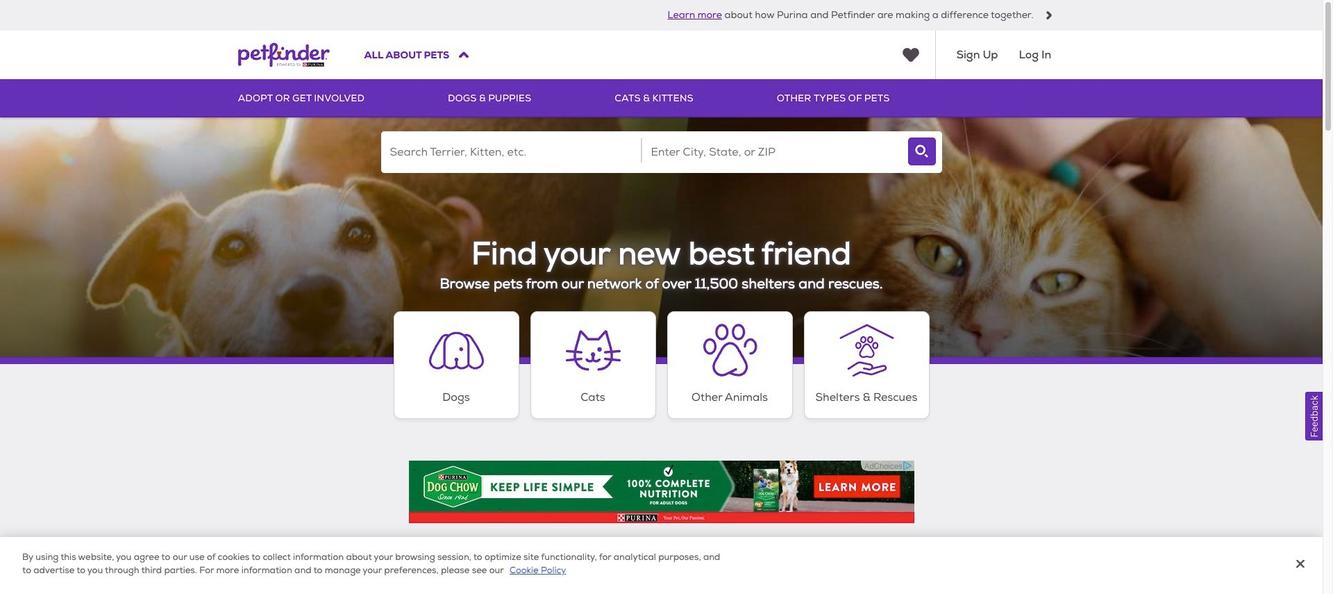 Task type: vqa. For each thing, say whether or not it's contained in the screenshot.
Enter City, State, Or Zip "text box"
yes



Task type: locate. For each thing, give the bounding box(es) containing it.
primary element
[[238, 79, 1086, 117]]

petfinder logo image
[[238, 31, 330, 79]]

privacy alert dialog
[[0, 537, 1324, 594]]



Task type: describe. For each thing, give the bounding box(es) containing it.
advertisement element
[[409, 460, 915, 523]]

9c2b2 image
[[1045, 11, 1054, 19]]

Search Terrier, Kitten, etc. text field
[[381, 131, 641, 173]]

Enter City, State, or ZIP text field
[[642, 131, 902, 173]]



